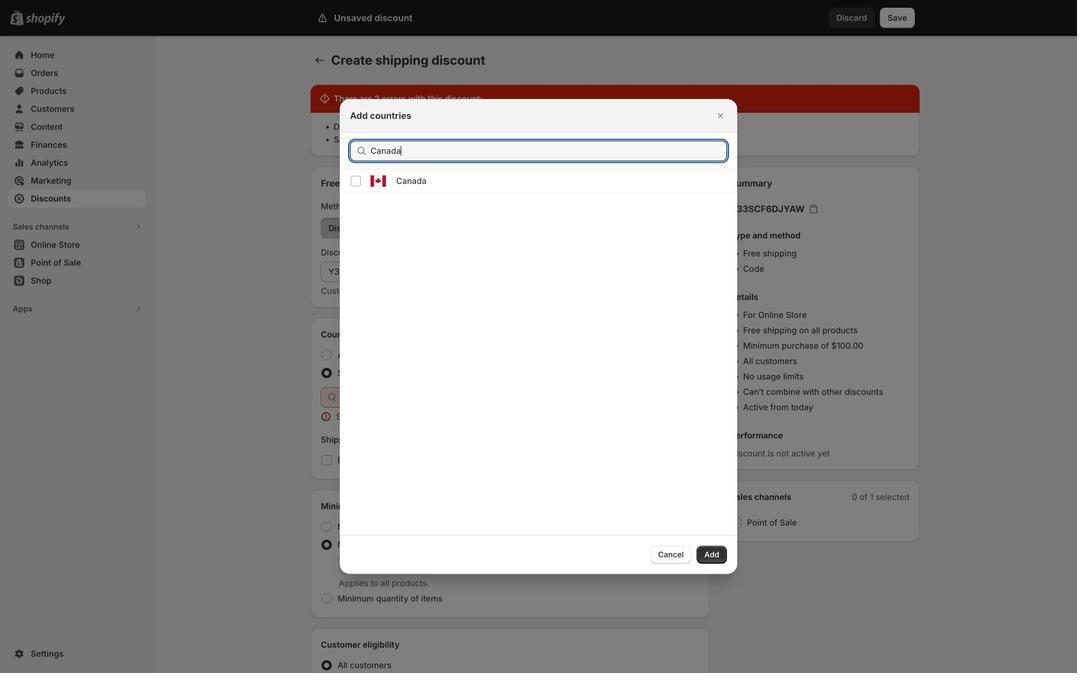 Task type: locate. For each thing, give the bounding box(es) containing it.
shopify image
[[26, 13, 65, 25]]

dialog
[[0, 99, 1077, 574]]



Task type: describe. For each thing, give the bounding box(es) containing it.
Search countries text field
[[371, 141, 727, 161]]



Task type: vqa. For each thing, say whether or not it's contained in the screenshot.
shopify image
yes



